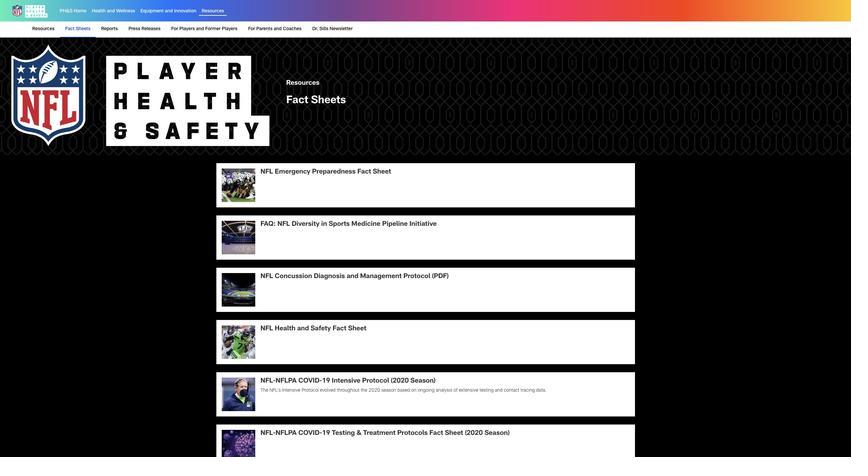 Task type: locate. For each thing, give the bounding box(es) containing it.
for
[[171, 27, 178, 32], [248, 27, 255, 32]]

testing
[[480, 389, 494, 394]]

0 vertical spatial fact sheets
[[65, 27, 90, 32]]

2 horizontal spatial resources
[[286, 80, 319, 87]]

players right former
[[222, 27, 237, 32]]

for left parents
[[248, 27, 255, 32]]

19 up "evolved"
[[322, 379, 330, 385]]

covid- for testing
[[298, 431, 322, 438]]

1 horizontal spatial protocol
[[362, 379, 389, 385]]

1 vertical spatial 19
[[322, 431, 330, 438]]

and left safety
[[297, 326, 309, 333]]

intensive
[[332, 379, 360, 385], [282, 389, 300, 394]]

a general interior view of bills stadium after an nfl football game between the buffalo bills and the kansas city chiefs, monday, oct. 19, 2020 in orchard park, n.y.. the chiefs defeated the bills 26-17. (alika jenner via ap) image
[[222, 274, 255, 307]]

0 horizontal spatial resources
[[32, 27, 55, 32]]

page main content main content
[[0, 38, 851, 458]]

health and wellness link
[[92, 9, 135, 14]]

nfl concussion diagnosis and management protocol (pdf)
[[260, 274, 449, 281]]

protocol left (pdf)
[[403, 274, 430, 281]]

nflpa for nfl-nflpa covid-19 intensive protocol (2020 season)
[[276, 379, 297, 385]]

nfl left 'concussion'
[[260, 274, 273, 281]]

nfl- up the
[[260, 379, 276, 385]]

19 left testing
[[322, 431, 330, 438]]

extensive
[[459, 389, 478, 394]]

intensive up throughout
[[332, 379, 360, 385]]

tracing
[[521, 389, 535, 394]]

nfl's
[[269, 389, 281, 394]]

nfl- right shutterstock_1712032447 scaled image at the left bottom of the page
[[260, 431, 276, 438]]

for players and former players link
[[169, 21, 240, 37]]

0 vertical spatial health
[[92, 9, 106, 14]]

nflpa
[[276, 379, 297, 385], [276, 431, 297, 438]]

0 vertical spatial intensive
[[332, 379, 360, 385]]

1 horizontal spatial fact sheets
[[286, 96, 346, 106]]

and left wellness
[[107, 9, 115, 14]]

equipment
[[140, 9, 164, 14]]

1 horizontal spatial resources
[[202, 9, 224, 14]]

2020
[[369, 389, 380, 394]]

press releases link
[[126, 21, 163, 37]]

1 19 from the top
[[322, 379, 330, 385]]

1 covid- from the top
[[298, 379, 322, 385]]

of
[[454, 389, 458, 394]]

0 vertical spatial 19
[[322, 379, 330, 385]]

protocol for (pdf)
[[403, 274, 430, 281]]

19 for intensive
[[322, 379, 330, 385]]

2 vertical spatial protocol
[[302, 389, 319, 394]]

2 nflpa from the top
[[276, 431, 297, 438]]

the
[[260, 389, 268, 394]]

resources link
[[202, 9, 224, 14], [32, 21, 57, 37]]

1 vertical spatial covid-
[[298, 431, 322, 438]]

protocol
[[403, 274, 430, 281], [362, 379, 389, 385], [302, 389, 319, 394]]

nfl health and safety fact sheet link
[[216, 320, 635, 365]]

nfl-
[[260, 379, 276, 385], [260, 431, 276, 438]]

1 vertical spatial intensive
[[282, 389, 300, 394]]

for down equipment and innovation
[[171, 27, 178, 32]]

releases
[[141, 27, 160, 32]]

1 nfl- from the top
[[260, 379, 276, 385]]

0 vertical spatial resources
[[202, 9, 224, 14]]

1 for from the left
[[171, 27, 178, 32]]

nfl
[[260, 169, 273, 176], [277, 222, 290, 228], [260, 274, 273, 281], [260, 326, 273, 333]]

health
[[92, 9, 106, 14], [275, 326, 295, 333]]

nfl left emergency at the left of the page
[[260, 169, 273, 176]]

reports link
[[98, 21, 120, 37]]

(pdf)
[[432, 274, 449, 281]]

safety
[[311, 326, 331, 333]]

faq: nfl diversity in sports medicine pipeline initiative link
[[216, 216, 635, 260]]

0 horizontal spatial season)
[[410, 379, 436, 385]]

covid- left testing
[[298, 431, 322, 438]]

and right the diagnosis
[[347, 274, 358, 281]]

nfl-nflpa covid-19 testing & treatment protocols fact sheet (2020 season)
[[260, 431, 510, 438]]

protocol up the 2020
[[362, 379, 389, 385]]

1 vertical spatial health
[[275, 326, 295, 333]]

fact
[[65, 27, 75, 32], [286, 96, 308, 106], [357, 169, 371, 176], [333, 326, 346, 333], [429, 431, 443, 438]]

season)
[[410, 379, 436, 385], [485, 431, 510, 438]]

resources link down player health and safety logo
[[32, 21, 57, 37]]

1 vertical spatial sheets
[[311, 96, 346, 106]]

0 vertical spatial sheet
[[373, 169, 391, 176]]

resources inside resources link
[[32, 27, 55, 32]]

1 vertical spatial fact sheets
[[286, 96, 346, 106]]

0 vertical spatial sheets
[[76, 27, 90, 32]]

faq: nfl diversity in sports medicine pipeline initiative
[[260, 222, 437, 228]]

2 19 from the top
[[322, 431, 330, 438]]

0 horizontal spatial resources link
[[32, 21, 57, 37]]

and inside "link"
[[347, 274, 358, 281]]

for for for parents and coaches
[[248, 27, 255, 32]]

seattle seahawks head coach pete carroll reacts during an nfl super wild card weekend playoff game against the los angeles rams on saturday, january 9, 2021 in seattle, washington. (ryan kang/nfl) image
[[222, 378, 255, 412]]

0 vertical spatial resources link
[[202, 9, 224, 14]]

0 horizontal spatial intensive
[[282, 389, 300, 394]]

intensive right nfl's
[[282, 389, 300, 394]]

pipeline
[[382, 222, 408, 228]]

0 vertical spatial nfl-
[[260, 379, 276, 385]]

2 vertical spatial resources
[[286, 80, 319, 87]]

for players and former players
[[171, 27, 237, 32]]

1 vertical spatial protocol
[[362, 379, 389, 385]]

nfl emergency preparedness fact sheet link
[[216, 163, 635, 208]]

covid-
[[298, 379, 322, 385], [298, 431, 322, 438]]

1 horizontal spatial season)
[[485, 431, 510, 438]]

2 nfl- from the top
[[260, 431, 276, 438]]

0 horizontal spatial sheets
[[76, 27, 90, 32]]

on
[[411, 389, 416, 394]]

0 vertical spatial protocol
[[403, 274, 430, 281]]

resources
[[202, 9, 224, 14], [32, 27, 55, 32], [286, 80, 319, 87]]

0 horizontal spatial for
[[171, 27, 178, 32]]

1 vertical spatial sheet
[[348, 326, 366, 333]]

diagnosis
[[314, 274, 345, 281]]

1 vertical spatial nflpa
[[276, 431, 297, 438]]

1 horizontal spatial intensive
[[332, 379, 360, 385]]

innovation
[[174, 9, 196, 14]]

1 horizontal spatial players
[[222, 27, 237, 32]]

for parents and coaches
[[248, 27, 302, 32]]

preparedness
[[312, 169, 356, 176]]

0 horizontal spatial health
[[92, 9, 106, 14]]

nfl right geno vs "image"
[[260, 326, 273, 333]]

players down innovation
[[179, 27, 195, 32]]

banner
[[0, 0, 851, 38]]

fact sheets link
[[63, 21, 93, 37]]

the
[[361, 389, 367, 394]]

1 nflpa from the top
[[276, 379, 297, 385]]

nfl for health
[[260, 326, 273, 333]]

player health and safety logo image
[[11, 3, 49, 19]]

nfl health and safety fact sheet
[[260, 326, 366, 333]]

in
[[321, 222, 327, 228]]

1 vertical spatial resources
[[32, 27, 55, 32]]

medicine
[[351, 222, 380, 228]]

nfl emergency preparedness fact sheet
[[260, 169, 391, 176]]

treatment
[[363, 431, 396, 438]]

0 horizontal spatial fact sheets
[[65, 27, 90, 32]]

resources link up former
[[202, 9, 224, 14]]

nflpa inside the nfl-nflpa covid-19 testing & treatment protocols fact sheet (2020 season) link
[[276, 431, 297, 438]]

protocol left "evolved"
[[302, 389, 319, 394]]

0 vertical spatial covid-
[[298, 379, 322, 385]]

covid- up "evolved"
[[298, 379, 322, 385]]

resources inside page main content main content
[[286, 80, 319, 87]]

a general view inside the locker room during nfl academy: stadium showcase at tottenham hotspur stadium on july 2, 2019 in london, england. image
[[222, 221, 255, 255]]

dr. sills newsletter
[[312, 27, 353, 32]]

2 vertical spatial sheet
[[445, 431, 463, 438]]

dr. sills newsletter link
[[310, 21, 355, 37]]

2 covid- from the top
[[298, 431, 322, 438]]

2 horizontal spatial protocol
[[403, 274, 430, 281]]

1 vertical spatial (2020
[[465, 431, 483, 438]]

press releases
[[128, 27, 160, 32]]

sheets
[[76, 27, 90, 32], [311, 96, 346, 106]]

nfl-nflpa covid-19 testing & treatment protocols fact sheet (2020 season) link
[[216, 425, 635, 458]]

1 horizontal spatial health
[[275, 326, 295, 333]]

1 horizontal spatial sheets
[[311, 96, 346, 106]]

2 for from the left
[[248, 27, 255, 32]]

and
[[107, 9, 115, 14], [165, 9, 173, 14], [196, 27, 204, 32], [274, 27, 282, 32], [347, 274, 358, 281], [297, 326, 309, 333], [495, 389, 503, 394]]

fact sheets
[[65, 27, 90, 32], [286, 96, 346, 106]]

1 vertical spatial nfl-
[[260, 431, 276, 438]]

0 horizontal spatial players
[[179, 27, 195, 32]]

diversity
[[292, 222, 320, 228]]

1 vertical spatial resources link
[[32, 21, 57, 37]]

1 horizontal spatial (2020
[[465, 431, 483, 438]]

0 vertical spatial nflpa
[[276, 379, 297, 385]]

0 horizontal spatial protocol
[[302, 389, 319, 394]]

health inside nfl health and safety fact sheet link
[[275, 326, 295, 333]]

newsletter
[[330, 27, 353, 32]]

sheet
[[373, 169, 391, 176], [348, 326, 366, 333], [445, 431, 463, 438]]

19
[[322, 379, 330, 385], [322, 431, 330, 438]]

protocol inside "link"
[[403, 274, 430, 281]]

(2020
[[391, 379, 409, 385], [465, 431, 483, 438]]

and left former
[[196, 27, 204, 32]]

players
[[179, 27, 195, 32], [222, 27, 237, 32]]

ph&s
[[60, 9, 73, 14]]

nfl inside "link"
[[260, 274, 273, 281]]

throughout
[[337, 389, 359, 394]]

1 horizontal spatial sheet
[[373, 169, 391, 176]]

1 horizontal spatial for
[[248, 27, 255, 32]]

2 horizontal spatial sheet
[[445, 431, 463, 438]]

0 vertical spatial (2020
[[391, 379, 409, 385]]

analysis
[[436, 389, 452, 394]]



Task type: describe. For each thing, give the bounding box(es) containing it.
resources image
[[0, 38, 281, 155]]

management
[[360, 274, 402, 281]]

health and wellness
[[92, 9, 135, 14]]

evolved
[[320, 389, 336, 394]]

&
[[357, 431, 361, 438]]

press
[[128, 27, 140, 32]]

protocols
[[397, 431, 428, 438]]

based
[[397, 389, 410, 394]]

bengals tn image
[[222, 169, 255, 202]]

sports
[[329, 222, 350, 228]]

emergency
[[275, 169, 310, 176]]

sills
[[319, 27, 328, 32]]

wellness
[[116, 9, 135, 14]]

ph&s home
[[60, 9, 86, 14]]

nfl for emergency
[[260, 169, 273, 176]]

ongoing
[[418, 389, 435, 394]]

sheets inside banner
[[76, 27, 90, 32]]

nfl-nflpa covid-19 intensive protocol (2020 season)
[[260, 379, 436, 385]]

coaches
[[283, 27, 302, 32]]

home
[[74, 9, 86, 14]]

contact
[[504, 389, 519, 394]]

season
[[381, 389, 396, 394]]

19 for testing
[[322, 431, 330, 438]]

fact inside banner
[[65, 27, 75, 32]]

reports
[[101, 27, 118, 32]]

the nfl's intensive protocol evolved throughout the 2020 season based on ongoing analysis of extensive testing and contact tracing data.
[[260, 389, 548, 394]]

1 players from the left
[[179, 27, 195, 32]]

ph&s home link
[[60, 9, 86, 14]]

concussion
[[275, 274, 312, 281]]

and right parents
[[274, 27, 282, 32]]

(2020 inside the nfl-nflpa covid-19 testing & treatment protocols fact sheet (2020 season) link
[[465, 431, 483, 438]]

former
[[205, 27, 221, 32]]

testing
[[332, 431, 355, 438]]

fact sheets inside page main content main content
[[286, 96, 346, 106]]

resources for leftmost resources link
[[32, 27, 55, 32]]

protocol for (2020
[[362, 379, 389, 385]]

and left innovation
[[165, 9, 173, 14]]

for parents and coaches link
[[245, 21, 304, 37]]

for for for players and former players
[[171, 27, 178, 32]]

0 vertical spatial season)
[[410, 379, 436, 385]]

1 vertical spatial season)
[[485, 431, 510, 438]]

nfl concussion diagnosis and management protocol (pdf) link
[[216, 268, 635, 312]]

nfl right faq:
[[277, 222, 290, 228]]

1 horizontal spatial resources link
[[202, 9, 224, 14]]

nflpa for nfl-nflpa covid-19 testing & treatment protocols fact sheet (2020 season)
[[276, 431, 297, 438]]

sheets inside page main content main content
[[311, 96, 346, 106]]

geno vs image
[[222, 326, 255, 359]]

resources for rightmost resources link
[[202, 9, 224, 14]]

0 horizontal spatial (2020
[[391, 379, 409, 385]]

shutterstock_1712032447 scaled image
[[222, 430, 255, 458]]

dr.
[[312, 27, 318, 32]]

health inside banner
[[92, 9, 106, 14]]

data.
[[536, 389, 547, 394]]

parents
[[256, 27, 273, 32]]

2 players from the left
[[222, 27, 237, 32]]

nfl- for nfl-nflpa covid-19 testing & treatment protocols fact sheet (2020 season)
[[260, 431, 276, 438]]

banner containing ph&s home
[[0, 0, 851, 38]]

equipment and innovation link
[[140, 9, 196, 14]]

faq:
[[260, 222, 276, 228]]

nfl for concussion
[[260, 274, 273, 281]]

initiative
[[409, 222, 437, 228]]

nfl- for nfl-nflpa covid-19 intensive protocol (2020 season)
[[260, 379, 276, 385]]

equipment and innovation
[[140, 9, 196, 14]]

and right testing
[[495, 389, 503, 394]]

0 horizontal spatial sheet
[[348, 326, 366, 333]]

covid- for intensive
[[298, 379, 322, 385]]



Task type: vqa. For each thing, say whether or not it's contained in the screenshot.
COVID-
yes



